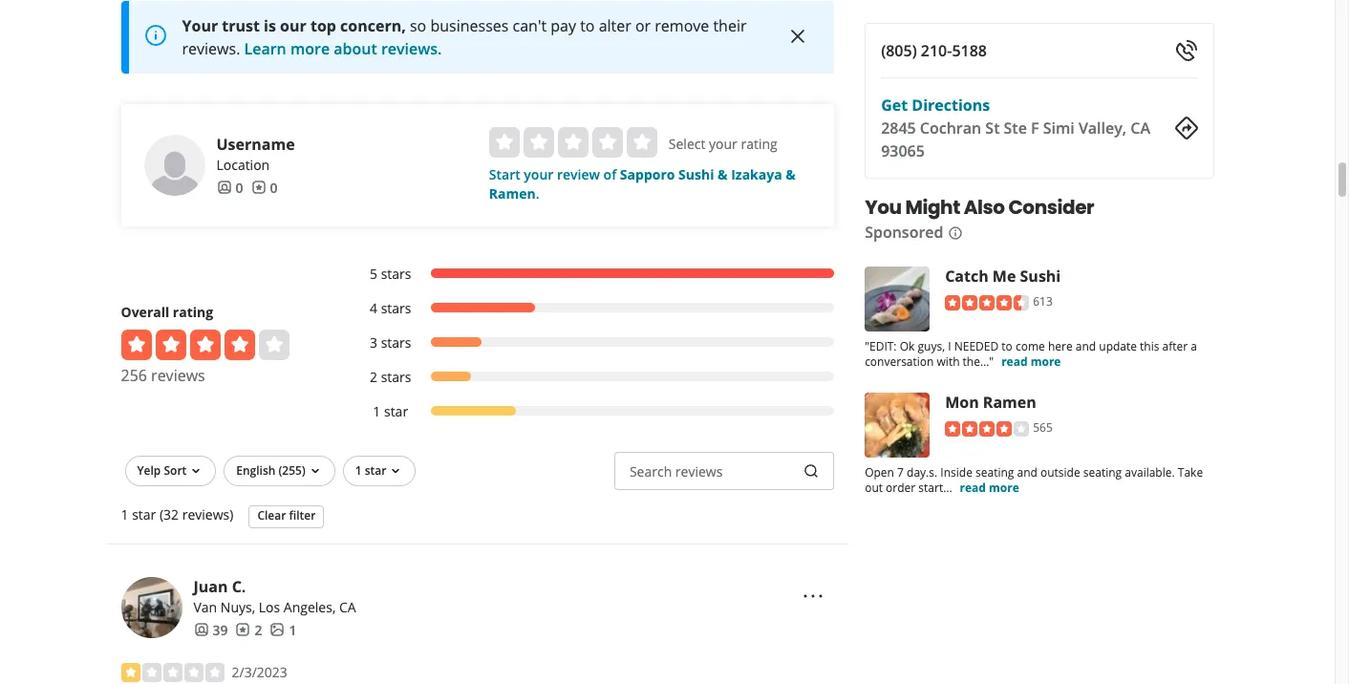 Task type: vqa. For each thing, say whether or not it's contained in the screenshot.
"2018."
no



Task type: locate. For each thing, give the bounding box(es) containing it.
ramen down start
[[489, 184, 536, 202]]

more down 613
[[1031, 354, 1061, 370]]

1 horizontal spatial more
[[989, 480, 1020, 496]]

16 review v2 image right the "39"
[[236, 623, 251, 638]]

sushi down select
[[679, 165, 714, 183]]

read right the…"
[[1002, 354, 1028, 370]]

catch me sushi link
[[945, 266, 1061, 287]]

0 vertical spatial rating
[[741, 134, 778, 152]]

0 vertical spatial 1 star
[[373, 402, 408, 420]]

start your review of
[[489, 165, 620, 183]]

your trust is our top concern,
[[182, 15, 406, 36]]

1 horizontal spatial to
[[1002, 338, 1013, 355]]

start
[[489, 165, 521, 183]]

1 horizontal spatial ca
[[1131, 118, 1151, 139]]

1 horizontal spatial read
[[1002, 354, 1028, 370]]

1 horizontal spatial &
[[786, 165, 796, 183]]

read more link right the…"
[[1002, 354, 1061, 370]]

None radio
[[524, 127, 554, 157], [558, 127, 589, 157], [592, 127, 623, 157], [524, 127, 554, 157], [558, 127, 589, 157], [592, 127, 623, 157]]

close image
[[787, 25, 810, 48]]

0 horizontal spatial 2
[[255, 621, 262, 639]]

1 horizontal spatial 4 star rating image
[[945, 421, 1030, 437]]

remove
[[655, 15, 710, 36]]

ca right valley,
[[1131, 118, 1151, 139]]

0 down location
[[236, 178, 243, 196]]

the…"
[[963, 354, 994, 370]]

0 vertical spatial reviews
[[151, 365, 205, 386]]

2 reviews. from the left
[[381, 38, 442, 59]]

photos element
[[270, 621, 297, 640]]

0 horizontal spatial sushi
[[679, 165, 714, 183]]

0 horizontal spatial rating
[[173, 303, 213, 321]]

1 star inside popup button
[[355, 462, 387, 478]]

16 chevron down v2 image
[[189, 464, 204, 479], [307, 464, 323, 479], [388, 464, 404, 479]]

1 horizontal spatial your
[[709, 134, 738, 152]]

1 vertical spatial read more link
[[960, 480, 1020, 496]]

0 horizontal spatial more
[[290, 38, 330, 59]]

1 horizontal spatial 16 chevron down v2 image
[[307, 464, 323, 479]]

0 vertical spatial 4 star rating image
[[121, 329, 289, 360]]

0 horizontal spatial 4 star rating image
[[121, 329, 289, 360]]

0 vertical spatial ramen
[[489, 184, 536, 202]]

reviews. inside the so businesses can't pay to alter or remove their reviews.
[[182, 38, 240, 59]]

star inside popup button
[[365, 462, 387, 478]]

1 vertical spatial rating
[[173, 303, 213, 321]]

more down the top
[[290, 38, 330, 59]]

0 vertical spatial your
[[709, 134, 738, 152]]

consider
[[1009, 194, 1095, 221]]

ca right the angeles, on the bottom left of page
[[339, 598, 356, 616]]

st
[[986, 118, 1000, 139]]

1 vertical spatial 16 review v2 image
[[236, 623, 251, 638]]

stars
[[381, 264, 411, 282], [381, 299, 411, 317], [381, 333, 411, 351], [381, 368, 411, 386]]

0 horizontal spatial ca
[[339, 598, 356, 616]]

1 vertical spatial 1 star
[[355, 462, 387, 478]]

with
[[937, 354, 960, 370]]

3 stars
[[370, 333, 411, 351]]

None radio
[[489, 127, 520, 157], [627, 127, 657, 157], [489, 127, 520, 157], [627, 127, 657, 157]]

2 vertical spatial more
[[989, 480, 1020, 496]]

friends element containing 0
[[216, 178, 243, 197]]

16 review v2 image
[[251, 180, 266, 195], [236, 623, 251, 638]]

4 stars from the top
[[381, 368, 411, 386]]

open
[[865, 465, 895, 481]]

ramen up 565
[[983, 392, 1037, 413]]

2 inside reviews element
[[255, 621, 262, 639]]

select your rating
[[669, 134, 778, 152]]

filter
[[289, 508, 316, 524]]

0 horizontal spatial reviews
[[151, 365, 205, 386]]

.
[[536, 184, 540, 202]]

1 vertical spatial reviews
[[676, 462, 723, 480]]

4 star rating image down overall rating
[[121, 329, 289, 360]]

1 vertical spatial 4 star rating image
[[945, 421, 1030, 437]]

0 vertical spatial star
[[384, 402, 408, 420]]

ca inside get directions 2845 cochran st ste f simi valley, ca 93065
[[1131, 118, 1151, 139]]

16 info v2 image
[[948, 225, 963, 241]]

1 star for 1 star popup button
[[355, 462, 387, 478]]

1 horizontal spatial ramen
[[983, 392, 1037, 413]]

4 stars
[[370, 299, 411, 317]]

and inside 'open 7 day.s. inside seating and outside seating available. take out order start…'
[[1017, 465, 1038, 481]]

reviews element down location
[[251, 178, 278, 197]]

1 0 from the left
[[236, 178, 243, 196]]

stars for 4 stars
[[381, 299, 411, 317]]

1 stars from the top
[[381, 264, 411, 282]]

16 chevron down v2 image inside 1 star popup button
[[388, 464, 404, 479]]

3 stars from the top
[[381, 333, 411, 351]]

sort
[[164, 462, 187, 478]]

4 star rating image
[[121, 329, 289, 360], [945, 421, 1030, 437]]

needed
[[955, 338, 999, 355]]

more right inside
[[989, 480, 1020, 496]]

0 vertical spatial 2
[[370, 368, 378, 386]]

4.5 star rating image
[[945, 295, 1030, 310]]

learn more about reviews. link
[[244, 38, 442, 59]]

reviews element
[[251, 178, 278, 197], [236, 621, 262, 640]]

1 horizontal spatial reviews
[[676, 462, 723, 480]]

0 vertical spatial to
[[580, 15, 595, 36]]

16 review v2 image for location
[[251, 180, 266, 195]]

0 horizontal spatial &
[[718, 165, 728, 183]]

to
[[580, 15, 595, 36], [1002, 338, 1013, 355]]

learn
[[244, 38, 287, 59]]

rating
[[741, 134, 778, 152], [173, 303, 213, 321]]

rating element
[[489, 127, 657, 157]]

1 star (32 reviews)
[[121, 505, 234, 523]]

0 down username location
[[270, 178, 278, 196]]

your
[[182, 15, 218, 36]]

reviews for 256 reviews
[[151, 365, 205, 386]]

get directions 2845 cochran st ste f simi valley, ca 93065
[[881, 95, 1151, 162]]

friends element down location
[[216, 178, 243, 197]]

1 reviews. from the left
[[182, 38, 240, 59]]

reviews right 256
[[151, 365, 205, 386]]

friends element down the van
[[194, 621, 228, 640]]

2 stars from the top
[[381, 299, 411, 317]]

0 horizontal spatial ramen
[[489, 184, 536, 202]]

1 star rating image
[[121, 663, 224, 682]]

stars for 2 stars
[[381, 368, 411, 386]]

16 chevron down v2 image right sort
[[189, 464, 204, 479]]

stars down 3 stars
[[381, 368, 411, 386]]

1 horizontal spatial 0
[[270, 178, 278, 196]]

"edit:
[[865, 338, 897, 355]]

ca inside juan c. van nuys, los angeles, ca
[[339, 598, 356, 616]]

0 horizontal spatial your
[[524, 165, 554, 183]]

catch
[[945, 266, 989, 287]]

1 vertical spatial more
[[1031, 354, 1061, 370]]

mon ramen image
[[865, 393, 930, 458]]

seating right outside in the right of the page
[[1084, 465, 1122, 481]]

star for 1 star popup button
[[365, 462, 387, 478]]

16 review v2 image down location
[[251, 180, 266, 195]]

0 horizontal spatial 16 chevron down v2 image
[[189, 464, 204, 479]]

1 vertical spatial 2
[[255, 621, 262, 639]]

and right here
[[1076, 338, 1097, 355]]

0 horizontal spatial 0
[[236, 178, 243, 196]]

reviews.
[[182, 38, 240, 59], [381, 38, 442, 59]]

0 inside friends element
[[236, 178, 243, 196]]

2 & from the left
[[786, 165, 796, 183]]

1 vertical spatial your
[[524, 165, 554, 183]]

reviews right "search" at the left
[[676, 462, 723, 480]]

1 vertical spatial reviews element
[[236, 621, 262, 640]]

star down 2 stars
[[384, 402, 408, 420]]

read
[[1002, 354, 1028, 370], [960, 480, 986, 496]]

your right select
[[709, 134, 738, 152]]

read more link for ramen
[[960, 480, 1020, 496]]

sushi
[[679, 165, 714, 183], [1020, 266, 1061, 287]]

0 vertical spatial read
[[1002, 354, 1028, 370]]

0 vertical spatial friends element
[[216, 178, 243, 197]]

reviews. down your
[[182, 38, 240, 59]]

(32
[[160, 505, 179, 523]]

1 & from the left
[[718, 165, 728, 183]]

2 horizontal spatial 16 chevron down v2 image
[[388, 464, 404, 479]]

valley,
[[1079, 118, 1127, 139]]

1 star
[[373, 402, 408, 420], [355, 462, 387, 478]]

2 down 3
[[370, 368, 378, 386]]

star left (32
[[132, 505, 156, 523]]

photo of juan c. image
[[121, 577, 182, 638]]

this
[[1140, 338, 1160, 355]]

0 vertical spatial ca
[[1131, 118, 1151, 139]]

0 vertical spatial and
[[1076, 338, 1097, 355]]

1 horizontal spatial 16 friends v2 image
[[216, 180, 232, 195]]

93065
[[881, 141, 925, 162]]

directions
[[912, 95, 990, 116]]

your for select
[[709, 134, 738, 152]]

& right izakaya on the top
[[786, 165, 796, 183]]

0 vertical spatial 16 review v2 image
[[251, 180, 266, 195]]

ca
[[1131, 118, 1151, 139], [339, 598, 356, 616]]

0 horizontal spatial read
[[960, 480, 986, 496]]

2 for 2 stars
[[370, 368, 378, 386]]

0 horizontal spatial seating
[[976, 465, 1014, 481]]

0 horizontal spatial to
[[580, 15, 595, 36]]

1 16 chevron down v2 image from the left
[[189, 464, 204, 479]]

1 star down 2 stars
[[373, 402, 408, 420]]

1 vertical spatial read more
[[960, 480, 1020, 496]]

take
[[1178, 465, 1204, 481]]

stars right 3
[[381, 333, 411, 351]]

1 vertical spatial 16 friends v2 image
[[194, 623, 209, 638]]

overall
[[121, 303, 169, 321]]

and
[[1076, 338, 1097, 355], [1017, 465, 1038, 481]]

and left outside in the right of the page
[[1017, 465, 1038, 481]]

more inside info alert
[[290, 38, 330, 59]]

1 star right (255)
[[355, 462, 387, 478]]

here
[[1048, 338, 1073, 355]]

0
[[236, 178, 243, 196], [270, 178, 278, 196]]

filter reviews by 2 stars rating element
[[350, 368, 835, 387]]

16 friends v2 image
[[216, 180, 232, 195], [194, 623, 209, 638]]

1 vertical spatial and
[[1017, 465, 1038, 481]]

16 chevron down v2 image for star
[[388, 464, 404, 479]]

reviews element containing 2
[[236, 621, 262, 640]]

catch me sushi image
[[865, 267, 930, 332]]

your for start
[[524, 165, 554, 183]]

get
[[881, 95, 908, 116]]

outside
[[1041, 465, 1081, 481]]

seating
[[976, 465, 1014, 481], [1084, 465, 1122, 481]]

reviews. down so
[[381, 38, 442, 59]]

0 vertical spatial reviews element
[[251, 178, 278, 197]]

stars right 4
[[381, 299, 411, 317]]

their
[[713, 15, 747, 36]]

sponsored
[[865, 222, 944, 243]]

username location
[[216, 133, 295, 174]]

trust
[[222, 15, 260, 36]]

after
[[1163, 338, 1188, 355]]

might
[[906, 194, 961, 221]]

1 vertical spatial read
[[960, 480, 986, 496]]

to right the pay at top left
[[580, 15, 595, 36]]

also
[[964, 194, 1005, 221]]

juan
[[194, 576, 228, 597]]

read right start…
[[960, 480, 986, 496]]

reviews element down nuys,
[[236, 621, 262, 640]]

613
[[1033, 293, 1053, 310]]

sushi inside 'sapporo sushi & izakaya & ramen'
[[679, 165, 714, 183]]

5 stars
[[370, 264, 411, 282]]

0 vertical spatial sushi
[[679, 165, 714, 183]]

rating up izakaya on the top
[[741, 134, 778, 152]]

4 star rating image down mon ramen
[[945, 421, 1030, 437]]

your up .
[[524, 165, 554, 183]]

seating right inside
[[976, 465, 1014, 481]]

2
[[370, 368, 378, 386], [255, 621, 262, 639]]

1 horizontal spatial and
[[1076, 338, 1097, 355]]

stars right 5
[[381, 264, 411, 282]]

3 16 chevron down v2 image from the left
[[388, 464, 404, 479]]

about
[[334, 38, 377, 59]]

16 chevron down v2 image for sort
[[189, 464, 204, 479]]

1 vertical spatial to
[[1002, 338, 1013, 355]]

read more right the…"
[[1002, 354, 1061, 370]]

ramen inside 'sapporo sushi & izakaya & ramen'
[[489, 184, 536, 202]]

2/3/2023
[[232, 663, 288, 681]]

read more link right start…
[[960, 480, 1020, 496]]

0 horizontal spatial 16 friends v2 image
[[194, 623, 209, 638]]

1 right (255)
[[355, 462, 362, 478]]

0 horizontal spatial and
[[1017, 465, 1038, 481]]

read for me
[[1002, 354, 1028, 370]]

0 vertical spatial 16 friends v2 image
[[216, 180, 232, 195]]

& down select your rating
[[718, 165, 728, 183]]

star right (255)
[[365, 462, 387, 478]]

16 chevron down v2 image inside english (255) dropdown button
[[307, 464, 323, 479]]

16 friends v2 image for location
[[216, 180, 232, 195]]

1 right the 16 photos v2
[[289, 621, 297, 639]]

2845
[[881, 118, 916, 139]]

1 vertical spatial friends element
[[194, 621, 228, 640]]

ok
[[900, 338, 915, 355]]

2 16 chevron down v2 image from the left
[[307, 464, 323, 479]]

open 7 day.s. inside seating and outside seating available. take out order start…
[[865, 465, 1204, 496]]

reviews
[[151, 365, 205, 386], [676, 462, 723, 480]]

16 chevron down v2 image down 2 stars
[[388, 464, 404, 479]]

16 photos v2 image
[[270, 623, 285, 638]]

2 horizontal spatial more
[[1031, 354, 1061, 370]]

info alert
[[121, 1, 835, 73]]

reviews element for location
[[251, 178, 278, 197]]

0 vertical spatial more
[[290, 38, 330, 59]]

16 friends v2 image down location
[[216, 180, 232, 195]]

16 friends v2 image left the "39"
[[194, 623, 209, 638]]

businesses
[[431, 15, 509, 36]]

read more for me
[[1002, 354, 1061, 370]]

reviews element containing 0
[[251, 178, 278, 197]]

4 star rating image for 565
[[945, 421, 1030, 437]]

1 vertical spatial ca
[[339, 598, 356, 616]]

los
[[259, 598, 280, 616]]

24 directions v2 image
[[1175, 117, 1198, 140]]

3
[[370, 333, 378, 351]]

friends element
[[216, 178, 243, 197], [194, 621, 228, 640]]

sushi up 613
[[1020, 266, 1061, 287]]

  text field
[[615, 452, 835, 490]]

2 left the 16 photos v2
[[255, 621, 262, 639]]

1 horizontal spatial sushi
[[1020, 266, 1061, 287]]

rating right overall
[[173, 303, 213, 321]]

filter reviews by 4 stars rating element
[[350, 299, 835, 318]]

more
[[290, 38, 330, 59], [1031, 354, 1061, 370], [989, 480, 1020, 496]]

c.
[[232, 576, 246, 597]]

16 chevron down v2 image inside yelp sort dropdown button
[[189, 464, 204, 479]]

0 vertical spatial read more
[[1002, 354, 1061, 370]]

1 vertical spatial star
[[365, 462, 387, 478]]

simi
[[1043, 118, 1075, 139]]

1 horizontal spatial reviews.
[[381, 38, 442, 59]]

read more right start…
[[960, 480, 1020, 496]]

1 horizontal spatial 2
[[370, 368, 378, 386]]

angeles,
[[284, 598, 336, 616]]

0 horizontal spatial reviews.
[[182, 38, 240, 59]]

to left the come
[[1002, 338, 1013, 355]]

16 chevron down v2 image right (255)
[[307, 464, 323, 479]]

come
[[1016, 338, 1046, 355]]

0 vertical spatial read more link
[[1002, 354, 1061, 370]]

alter
[[599, 15, 632, 36]]

1 horizontal spatial seating
[[1084, 465, 1122, 481]]

1 vertical spatial sushi
[[1020, 266, 1061, 287]]

2 seating from the left
[[1084, 465, 1122, 481]]

friends element containing 39
[[194, 621, 228, 640]]



Task type: describe. For each thing, give the bounding box(es) containing it.
1 inside the photos element
[[289, 621, 297, 639]]

1 vertical spatial ramen
[[983, 392, 1037, 413]]

mon ramen
[[945, 392, 1037, 413]]

read more for ramen
[[960, 480, 1020, 496]]

"edit: ok guys, i needed to come here and update this after a conversation with the…"
[[865, 338, 1198, 370]]

1 horizontal spatial rating
[[741, 134, 778, 152]]

can't
[[513, 15, 547, 36]]

order
[[886, 480, 916, 496]]

256 reviews
[[121, 365, 205, 386]]

2 stars
[[370, 368, 411, 386]]

our
[[280, 15, 307, 36]]

update
[[1099, 338, 1137, 355]]

2 for 2
[[255, 621, 262, 639]]

4 star rating image for 256 reviews
[[121, 329, 289, 360]]

(805) 210-5188
[[881, 40, 987, 61]]

mon ramen link
[[945, 392, 1037, 413]]

reviews for search reviews
[[676, 462, 723, 480]]

filter reviews by 3 stars rating element
[[350, 333, 835, 352]]

or
[[636, 15, 651, 36]]

f
[[1031, 118, 1040, 139]]

van
[[194, 598, 217, 616]]

so businesses can't pay to alter or remove their reviews.
[[182, 15, 747, 59]]

2 vertical spatial star
[[132, 505, 156, 523]]

review
[[557, 165, 600, 183]]

you might also consider
[[865, 194, 1095, 221]]

juan c. link
[[194, 576, 246, 597]]

friends element for c.
[[194, 621, 228, 640]]

filter reviews by 5 stars rating element
[[350, 264, 835, 283]]

english (255)
[[236, 462, 306, 478]]

pay
[[551, 15, 576, 36]]

24 info v2 image
[[144, 24, 167, 47]]

search
[[630, 462, 672, 480]]

5
[[370, 264, 378, 282]]

get directions link
[[881, 95, 990, 116]]

filter reviews by 1 star rating element
[[350, 402, 835, 421]]

you
[[865, 194, 902, 221]]

clear
[[257, 508, 286, 524]]

yelp
[[137, 462, 161, 478]]

izakaya
[[731, 165, 783, 183]]

catch me sushi
[[945, 266, 1061, 287]]

565
[[1033, 420, 1053, 436]]

5188
[[952, 40, 987, 61]]

select
[[669, 134, 706, 152]]

available.
[[1125, 465, 1175, 481]]

search reviews
[[630, 462, 723, 480]]

1 inside popup button
[[355, 462, 362, 478]]

more for catch me sushi
[[1031, 354, 1061, 370]]

stars for 5 stars
[[381, 264, 411, 282]]

stars for 3 stars
[[381, 333, 411, 351]]

nuys,
[[221, 598, 255, 616]]

so
[[410, 15, 427, 36]]

cochran
[[920, 118, 982, 139]]

ste
[[1004, 118, 1027, 139]]

friends element for location
[[216, 178, 243, 197]]

yelp sort button
[[125, 455, 216, 486]]

(no rating) image
[[489, 127, 657, 157]]

read more link for me
[[1002, 354, 1061, 370]]

16 friends v2 image for c.
[[194, 623, 209, 638]]

1 down 2 stars
[[373, 402, 381, 420]]

and inside "edit: ok guys, i needed to come here and update this after a conversation with the…"
[[1076, 338, 1097, 355]]

mon
[[945, 392, 979, 413]]

reviews element for c.
[[236, 621, 262, 640]]

guys,
[[918, 338, 945, 355]]

(255)
[[279, 462, 306, 478]]

1 star button
[[343, 455, 416, 486]]

16 review v2 image for c.
[[236, 623, 251, 638]]

search image
[[804, 463, 819, 479]]

(805)
[[881, 40, 917, 61]]

read for ramen
[[960, 480, 986, 496]]

256
[[121, 365, 147, 386]]

to inside "edit: ok guys, i needed to come here and update this after a conversation with the…"
[[1002, 338, 1013, 355]]

24 phone v2 image
[[1175, 39, 1198, 62]]

top
[[311, 15, 336, 36]]

is
[[264, 15, 276, 36]]

learn more about reviews.
[[244, 38, 442, 59]]

to inside the so businesses can't pay to alter or remove their reviews.
[[580, 15, 595, 36]]

39
[[213, 621, 228, 639]]

more for mon ramen
[[989, 480, 1020, 496]]

clear filter
[[257, 508, 316, 524]]

i
[[948, 338, 952, 355]]

210-
[[921, 40, 952, 61]]

concern,
[[340, 15, 406, 36]]

location
[[216, 155, 270, 174]]

2 0 from the left
[[270, 178, 278, 196]]

yelp sort
[[137, 462, 187, 478]]

photo of username image
[[144, 134, 205, 195]]

day.s.
[[907, 465, 938, 481]]

1 star for filter reviews by 1 star rating element at bottom
[[373, 402, 408, 420]]

4
[[370, 299, 378, 317]]

star for filter reviews by 1 star rating element at bottom
[[384, 402, 408, 420]]

start…
[[919, 480, 953, 496]]

1 seating from the left
[[976, 465, 1014, 481]]

16 chevron down v2 image for (255)
[[307, 464, 323, 479]]

english
[[236, 462, 276, 478]]

overall rating
[[121, 303, 213, 321]]

1 left (32
[[121, 505, 129, 523]]

inside
[[941, 465, 973, 481]]

out
[[865, 480, 883, 496]]

me
[[993, 266, 1016, 287]]

english (255) button
[[224, 455, 335, 486]]



